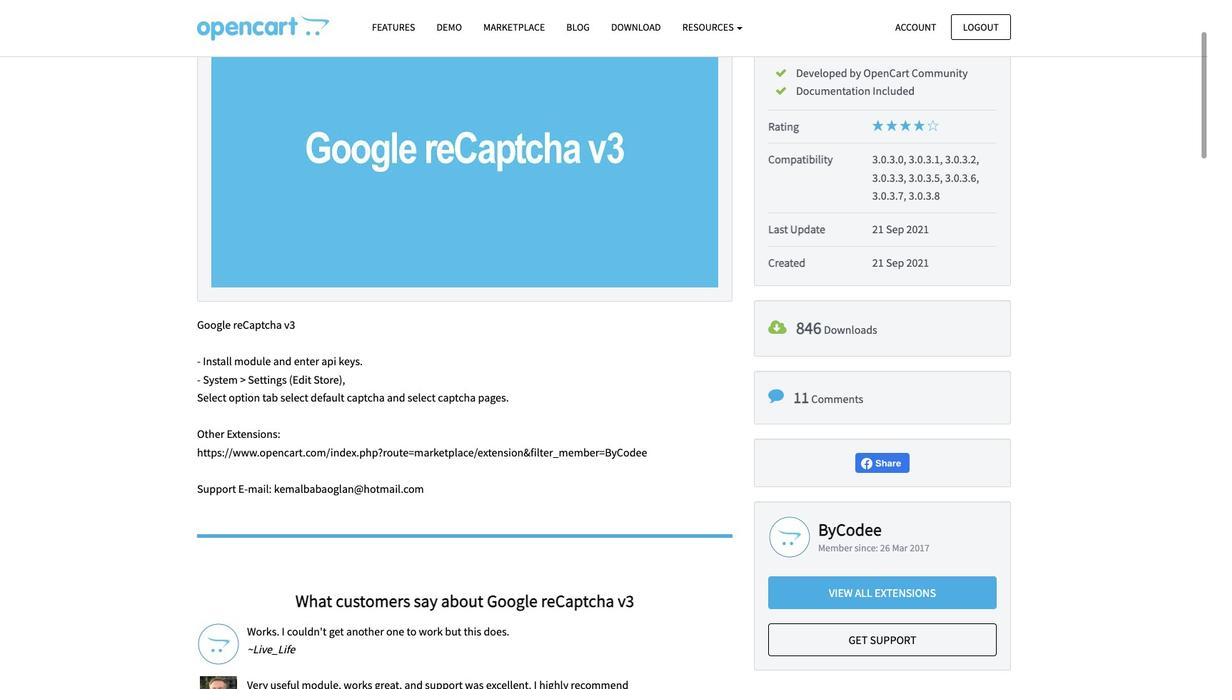 Task type: vqa. For each thing, say whether or not it's contained in the screenshot.


Task type: describe. For each thing, give the bounding box(es) containing it.
features
[[372, 21, 415, 34]]

developed
[[796, 66, 847, 80]]

what
[[295, 590, 332, 612]]

3.0.3.3,
[[872, 170, 906, 185]]

marketplace link
[[473, 15, 556, 40]]

bycodee member since: 26 mar 2017
[[818, 519, 930, 554]]

1 vertical spatial recaptcha
[[541, 590, 614, 612]]

works. i couldn't get another one to work but this does. ~live_life
[[247, 624, 509, 657]]

developed by opencart community documentation included
[[796, 66, 968, 98]]

3.0.3.8
[[909, 189, 940, 203]]

pages.
[[478, 391, 509, 405]]

support e-mail: kemalbabaoglan@hotmail.com
[[197, 482, 424, 496]]

compatibility
[[768, 152, 833, 166]]

module
[[234, 354, 271, 368]]

last
[[768, 222, 788, 236]]

works.
[[247, 624, 279, 639]]

1 select from the left
[[280, 391, 308, 405]]

2017
[[910, 542, 930, 554]]

keys.
[[339, 354, 363, 368]]

riwalker image
[[197, 677, 240, 690]]

0 horizontal spatial download link
[[600, 15, 672, 40]]

3.0.3.2,
[[945, 152, 979, 166]]

0 vertical spatial and
[[273, 354, 292, 368]]

account
[[895, 20, 936, 33]]

created
[[768, 255, 805, 270]]

2 star light image from the left
[[914, 120, 925, 131]]

mar
[[892, 542, 908, 554]]

1 horizontal spatial v3
[[618, 590, 634, 612]]

3.0.3.5,
[[909, 170, 943, 185]]

work
[[419, 624, 443, 639]]

documentation
[[796, 84, 870, 98]]

system
[[203, 372, 238, 387]]

last update
[[768, 222, 825, 236]]

to
[[407, 624, 416, 639]]

2 star light image from the left
[[900, 120, 911, 131]]

26
[[880, 542, 890, 554]]

default
[[311, 391, 345, 405]]

0 horizontal spatial recaptcha
[[233, 318, 282, 332]]

11 comments
[[793, 387, 863, 407]]

all
[[855, 586, 872, 601]]

3.0.3.7,
[[872, 189, 906, 203]]

846 downloads
[[796, 317, 877, 339]]

resources
[[682, 21, 736, 34]]

google recaptcha v3
[[197, 318, 295, 332]]

google recaptcha v3 image
[[211, 16, 718, 288]]

download for 'download' link to the right
[[854, 26, 911, 40]]

star light o image
[[927, 120, 939, 131]]

blog
[[566, 21, 590, 34]]

included
[[873, 84, 915, 98]]

2021 for created
[[906, 255, 929, 270]]

by
[[850, 66, 861, 80]]

sep for last update
[[886, 222, 904, 236]]

get support
[[849, 634, 916, 648]]

(edit
[[289, 372, 311, 387]]

11
[[793, 387, 809, 407]]

0 horizontal spatial google
[[197, 318, 231, 332]]

enter
[[294, 354, 319, 368]]

option
[[229, 391, 260, 405]]

2 select from the left
[[408, 391, 436, 405]]

logout
[[963, 20, 999, 33]]

live_life image
[[197, 623, 240, 666]]

demo link
[[426, 15, 473, 40]]

view all extensions link
[[768, 577, 997, 610]]

rating
[[768, 119, 799, 133]]

comment image
[[768, 388, 784, 404]]

another
[[346, 624, 384, 639]]

1 - from the top
[[197, 354, 201, 368]]

cloud download image
[[768, 319, 787, 336]]

3.0.3.6,
[[945, 170, 979, 185]]

21 for last update
[[872, 222, 884, 236]]

this
[[464, 624, 481, 639]]

21 sep 2021 for created
[[872, 255, 929, 270]]

comments
[[811, 392, 863, 406]]

>
[[240, 372, 246, 387]]

extensions:
[[227, 427, 280, 442]]



Task type: locate. For each thing, give the bounding box(es) containing it.
1 horizontal spatial star light image
[[914, 120, 925, 131]]

846
[[796, 317, 822, 339]]

1 vertical spatial v3
[[618, 590, 634, 612]]

does.
[[484, 624, 509, 639]]

logout link
[[951, 14, 1011, 40]]

0 vertical spatial recaptcha
[[233, 318, 282, 332]]

demo
[[437, 21, 462, 34]]

captcha left pages.
[[438, 391, 476, 405]]

opencart - google recaptcha v3 image
[[197, 15, 329, 41]]

get
[[329, 624, 344, 639]]

21 sep 2021 for last update
[[872, 222, 929, 236]]

select down (edit
[[280, 391, 308, 405]]

1 2021 from the top
[[906, 222, 929, 236]]

2 sep from the top
[[886, 255, 904, 270]]

2021
[[906, 222, 929, 236], [906, 255, 929, 270]]

but
[[445, 624, 461, 639]]

api
[[321, 354, 336, 368]]

star light image left star light o "image"
[[914, 120, 925, 131]]

recaptcha
[[233, 318, 282, 332], [541, 590, 614, 612]]

0 vertical spatial sep
[[886, 222, 904, 236]]

select up other extensions: https://www.opencart.com/index.php?route=marketplace/extension&filter_member=bycodee
[[408, 391, 436, 405]]

download link
[[600, 15, 672, 40], [768, 16, 997, 49]]

couldn't
[[287, 624, 327, 639]]

get support link
[[768, 624, 997, 657]]

1 vertical spatial sep
[[886, 255, 904, 270]]

2 captcha from the left
[[438, 391, 476, 405]]

support
[[197, 482, 236, 496], [870, 634, 916, 648]]

download right blog
[[611, 21, 661, 34]]

and
[[273, 354, 292, 368], [387, 391, 405, 405]]

1 horizontal spatial star light image
[[900, 120, 911, 131]]

1 star light image from the left
[[872, 120, 884, 131]]

~live_life
[[247, 643, 295, 657]]

select
[[197, 391, 226, 405]]

view
[[829, 586, 853, 601]]

0 horizontal spatial captcha
[[347, 391, 385, 405]]

captcha right default
[[347, 391, 385, 405]]

star light image left star light o "image"
[[900, 120, 911, 131]]

2 21 sep 2021 from the top
[[872, 255, 929, 270]]

install
[[203, 354, 232, 368]]

download
[[611, 21, 661, 34], [854, 26, 911, 40]]

google up install
[[197, 318, 231, 332]]

one
[[386, 624, 404, 639]]

v3
[[284, 318, 295, 332], [618, 590, 634, 612]]

1 21 from the top
[[872, 222, 884, 236]]

extensions
[[875, 586, 936, 601]]

2021 for last update
[[906, 222, 929, 236]]

bycodee
[[818, 519, 882, 541]]

settings
[[248, 372, 287, 387]]

21
[[872, 222, 884, 236], [872, 255, 884, 270]]

1 vertical spatial and
[[387, 391, 405, 405]]

support right get
[[870, 634, 916, 648]]

1 horizontal spatial and
[[387, 391, 405, 405]]

community
[[912, 66, 968, 80]]

0 vertical spatial v3
[[284, 318, 295, 332]]

1 vertical spatial 2021
[[906, 255, 929, 270]]

0 vertical spatial 21 sep 2021
[[872, 222, 929, 236]]

21 for created
[[872, 255, 884, 270]]

0 vertical spatial 2021
[[906, 222, 929, 236]]

other extensions: https://www.opencart.com/index.php?route=marketplace/extension&filter_member=bycodee
[[197, 427, 647, 460]]

1 horizontal spatial google
[[487, 590, 538, 612]]

1 21 sep 2021 from the top
[[872, 222, 929, 236]]

download for the leftmost 'download' link
[[611, 21, 661, 34]]

0 horizontal spatial v3
[[284, 318, 295, 332]]

0 vertical spatial support
[[197, 482, 236, 496]]

- left system
[[197, 372, 201, 387]]

1 vertical spatial 21 sep 2021
[[872, 255, 929, 270]]

1 vertical spatial support
[[870, 634, 916, 648]]

say
[[414, 590, 438, 612]]

star light image
[[872, 120, 884, 131], [914, 120, 925, 131]]

2 - from the top
[[197, 372, 201, 387]]

1 horizontal spatial download link
[[768, 16, 997, 49]]

1 vertical spatial 21
[[872, 255, 884, 270]]

update
[[790, 222, 825, 236]]

0 horizontal spatial support
[[197, 482, 236, 496]]

0 horizontal spatial star light image
[[872, 120, 884, 131]]

star light image up 3.0.3.0,
[[872, 120, 884, 131]]

0 vertical spatial google
[[197, 318, 231, 332]]

captcha
[[347, 391, 385, 405], [438, 391, 476, 405]]

sep for created
[[886, 255, 904, 270]]

1 sep from the top
[[886, 222, 904, 236]]

and up other extensions: https://www.opencart.com/index.php?route=marketplace/extension&filter_member=bycodee
[[387, 391, 405, 405]]

0 vertical spatial -
[[197, 354, 201, 368]]

what customers say about google recaptcha v3
[[295, 590, 634, 612]]

support left e-
[[197, 482, 236, 496]]

0 horizontal spatial download
[[611, 21, 661, 34]]

1 vertical spatial -
[[197, 372, 201, 387]]

1 horizontal spatial download
[[854, 26, 911, 40]]

i
[[282, 624, 285, 639]]

0 vertical spatial 21
[[872, 222, 884, 236]]

3.0.3.0,
[[872, 152, 906, 166]]

store),
[[314, 372, 345, 387]]

download link up opencart
[[768, 16, 997, 49]]

and up settings
[[273, 354, 292, 368]]

star light image up 3.0.3.0,
[[886, 120, 898, 131]]

opencart
[[863, 66, 909, 80]]

0 horizontal spatial star light image
[[886, 120, 898, 131]]

https://www.opencart.com/index.php?route=marketplace/extension&filter_member=bycodee
[[197, 446, 647, 460]]

select
[[280, 391, 308, 405], [408, 391, 436, 405]]

star light image
[[886, 120, 898, 131], [900, 120, 911, 131]]

view all extensions
[[829, 586, 936, 601]]

1 star light image from the left
[[886, 120, 898, 131]]

2 2021 from the top
[[906, 255, 929, 270]]

other
[[197, 427, 224, 442]]

customers
[[336, 590, 410, 612]]

google up does.
[[487, 590, 538, 612]]

kemalbabaoglan@hotmail.com
[[274, 482, 424, 496]]

1 vertical spatial google
[[487, 590, 538, 612]]

21 sep 2021
[[872, 222, 929, 236], [872, 255, 929, 270]]

account link
[[883, 14, 949, 40]]

resources link
[[672, 15, 754, 40]]

get
[[849, 634, 868, 648]]

features link
[[361, 15, 426, 40]]

1 horizontal spatial support
[[870, 634, 916, 648]]

member
[[818, 542, 853, 554]]

3.0.3.0, 3.0.3.1, 3.0.3.2, 3.0.3.3, 3.0.3.5, 3.0.3.6, 3.0.3.7, 3.0.3.8
[[872, 152, 979, 203]]

1 captcha from the left
[[347, 391, 385, 405]]

marketplace
[[483, 21, 545, 34]]

- left install
[[197, 354, 201, 368]]

download link right blog
[[600, 15, 672, 40]]

tab
[[262, 391, 278, 405]]

0 horizontal spatial select
[[280, 391, 308, 405]]

google
[[197, 318, 231, 332], [487, 590, 538, 612]]

blog link
[[556, 15, 600, 40]]

since:
[[854, 542, 878, 554]]

mail:
[[248, 482, 272, 496]]

2 21 from the top
[[872, 255, 884, 270]]

1 horizontal spatial select
[[408, 391, 436, 405]]

e-
[[238, 482, 248, 496]]

bycodee image
[[768, 516, 811, 559]]

0 horizontal spatial and
[[273, 354, 292, 368]]

1 horizontal spatial captcha
[[438, 391, 476, 405]]

3.0.3.1,
[[909, 152, 943, 166]]

downloads
[[824, 323, 877, 337]]

- install module and enter api keys. - system > settings (edit store), select option tab select default captcha and select captcha pages.
[[197, 354, 509, 405]]

about
[[441, 590, 484, 612]]

1 horizontal spatial recaptcha
[[541, 590, 614, 612]]

download up opencart
[[854, 26, 911, 40]]



